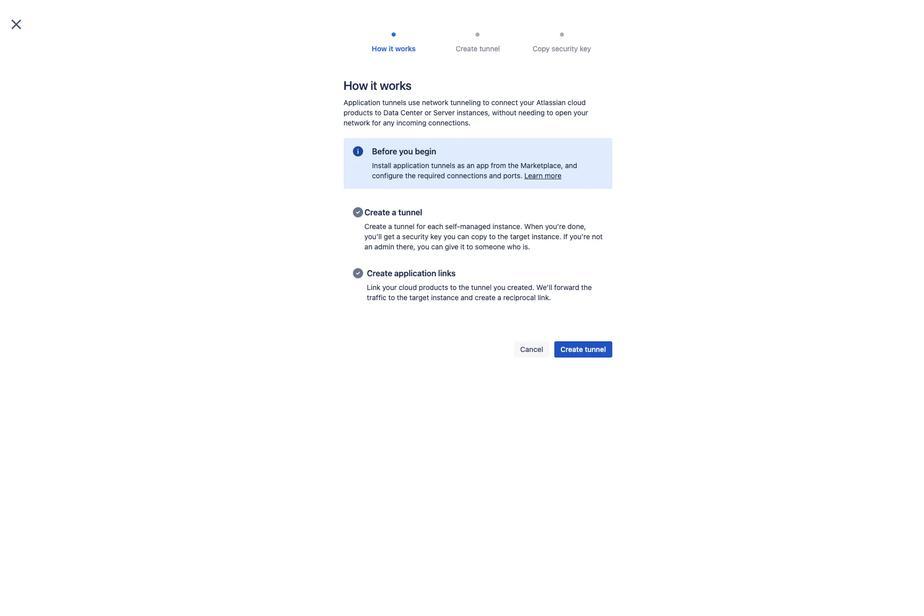 Task type: describe. For each thing, give the bounding box(es) containing it.
how it works inside the progress element
[[372, 44, 416, 53]]

key inside the progress element
[[580, 44, 591, 53]]

learn
[[524, 171, 543, 180]]

admin
[[374, 243, 394, 251]]

create tunnel inside the progress element
[[456, 44, 500, 53]]

you right there,
[[417, 243, 429, 251]]

1 vertical spatial instance.
[[532, 232, 561, 241]]

atlassian
[[536, 98, 566, 107]]

or
[[425, 108, 431, 117]]

required
[[418, 171, 445, 180]]

target inside create a tunnel create a tunnel for each self-managed instance. when you're done, you'll get a security key you can copy to the target instance. if you're not an admin there, you can give it to someone who is.
[[510, 232, 530, 241]]

it inside the progress element
[[389, 44, 393, 53]]

managed inside create a tunnel create a tunnel for each self-managed instance. when you're done, you'll get a security key you can copy to the target instance. if you're not an admin there, you can give it to someone who is.
[[460, 222, 491, 231]]

you inside create application links link your cloud products to the tunnel you created. we'll forward the traffic to the target instance and create a reciprocal link.
[[494, 283, 505, 292]]

data
[[383, 108, 399, 117]]

1 vertical spatial how it works
[[344, 78, 411, 93]]

begin
[[415, 147, 436, 156]]

before you begin
[[372, 147, 436, 156]]

open inside communicate with your network securely, without needing to open it to the outside world. to do this, create a tunnel to connect your cloud and self-managed products.
[[608, 175, 625, 184]]

created.
[[507, 283, 534, 292]]

tickicon image for create a tunnel
[[352, 206, 364, 253]]

marketplace,
[[521, 161, 563, 170]]

products for create application links link your cloud products to the tunnel you created. we'll forward the traffic to the target instance and create a reciprocal link.
[[419, 283, 448, 292]]

network for application
[[422, 98, 448, 107]]

create inside create application links link your cloud products to the tunnel you created. we'll forward the traffic to the target instance and create a reciprocal link.
[[367, 269, 392, 278]]

who
[[507, 243, 521, 251]]

configure
[[372, 171, 403, 180]]

1 vertical spatial network
[[344, 119, 370, 127]]

communicate
[[406, 175, 451, 184]]

do
[[476, 185, 485, 194]]

with
[[453, 175, 467, 184]]

outside
[[418, 185, 443, 194]]

copy security key
[[533, 44, 591, 53]]

securely,
[[514, 175, 543, 184]]

0 horizontal spatial instance.
[[493, 222, 522, 231]]

an inside create a tunnel create a tunnel for each self-managed instance. when you're done, you'll get a security key you can copy to the target instance. if you're not an admin there, you can give it to someone who is.
[[364, 243, 372, 251]]

security inside create a tunnel create a tunnel for each self-managed instance. when you're done, you'll get a security key you can copy to the target instance. if you're not an admin there, you can give it to someone who is.
[[402, 232, 428, 241]]

done,
[[568, 222, 586, 231]]

the inside communicate with your network securely, without needing to open it to the outside world. to do this, create a tunnel to connect your cloud and self-managed products.
[[406, 185, 416, 194]]

tunneling
[[450, 98, 481, 107]]

0 vertical spatial managed
[[535, 154, 577, 166]]

an inside install application tunnels as an app from the marketplace, and configure the required connections and ports.
[[467, 161, 475, 170]]

cloud inside communicate with your network securely, without needing to open it to the outside world. to do this, create a tunnel to connect your cloud and self-managed products.
[[607, 185, 625, 194]]

from
[[491, 161, 506, 170]]

1 vertical spatial create tunnel button
[[554, 342, 612, 358]]

use
[[408, 98, 420, 107]]

links
[[438, 269, 456, 278]]

0 horizontal spatial can
[[431, 243, 443, 251]]

learn more
[[524, 171, 562, 180]]

network for communicate
[[485, 175, 512, 184]]

instances,
[[457, 108, 490, 117]]

create inside communicate with your network securely, without needing to open it to the outside world. to do this, create a tunnel to connect your cloud and self-managed products.
[[503, 185, 523, 194]]

a inside communicate with your network securely, without needing to open it to the outside world. to do this, create a tunnel to connect your cloud and self-managed products.
[[525, 185, 529, 194]]

application tunnels use network tunneling to connect your atlassian cloud products to data center or server instances, without needing to open your network for any incoming connections.
[[344, 98, 588, 127]]

link your cloud and self-managed products
[[425, 154, 620, 166]]

create a tunnel create a tunnel for each self-managed instance. when you're done, you'll get a security key you can copy to the target instance. if you're not an admin there, you can give it to someone who is.
[[364, 208, 603, 251]]

as
[[457, 161, 465, 170]]

works inside the progress element
[[395, 44, 416, 53]]

copy
[[471, 232, 487, 241]]

how it works dialog
[[0, 0, 923, 613]]

more
[[545, 171, 562, 180]]

give
[[445, 243, 459, 251]]

create inside create application links link your cloud products to the tunnel you created. we'll forward the traffic to the target instance and create a reciprocal link.
[[475, 293, 496, 302]]

before
[[372, 147, 397, 156]]

it inside communicate with your network securely, without needing to open it to the outside world. to do this, create a tunnel to connect your cloud and self-managed products.
[[626, 175, 631, 184]]

and inside create application links link your cloud products to the tunnel you created. we'll forward the traffic to the target instance and create a reciprocal link.
[[461, 293, 473, 302]]

get
[[384, 232, 395, 241]]

link inside create application links link your cloud products to the tunnel you created. we'll forward the traffic to the target instance and create a reciprocal link.
[[367, 283, 380, 292]]

connect inside application tunnels use network tunneling to connect your atlassian cloud products to data center or server instances, without needing to open your network for any incoming connections.
[[491, 98, 518, 107]]

it inside create a tunnel create a tunnel for each self-managed instance. when you're done, you'll get a security key you can copy to the target instance. if you're not an admin there, you can give it to someone who is.
[[460, 243, 465, 251]]

application for links
[[394, 269, 436, 278]]

products for link your cloud and self-managed products
[[580, 154, 620, 166]]

the up instance
[[459, 283, 469, 292]]

needing inside communicate with your network securely, without needing to open it to the outside world. to do this, create a tunnel to connect your cloud and self-managed products.
[[571, 175, 598, 184]]

there,
[[396, 243, 415, 251]]

cancel button
[[514, 342, 549, 358]]

create application links link your cloud products to the tunnel you created. we'll forward the traffic to the target instance and create a reciprocal link.
[[367, 269, 592, 302]]

0 vertical spatial self-
[[515, 154, 535, 166]]

install
[[372, 161, 391, 170]]

tunnel inside the progress element
[[479, 44, 500, 53]]

tunnels inside application tunnels use network tunneling to connect your atlassian cloud products to data center or server instances, without needing to open your network for any incoming connections.
[[382, 98, 406, 107]]

your inside create application links link your cloud products to the tunnel you created. we'll forward the traffic to the target instance and create a reciprocal link.
[[382, 283, 397, 292]]

this,
[[487, 185, 501, 194]]

without inside communicate with your network securely, without needing to open it to the outside world. to do this, create a tunnel to connect your cloud and self-managed products.
[[545, 175, 569, 184]]

is.
[[523, 243, 530, 251]]

the up ports. on the right top
[[508, 161, 519, 170]]

key inside create a tunnel create a tunnel for each self-managed instance. when you're done, you'll get a security key you can copy to the target instance. if you're not an admin there, you can give it to someone who is.
[[430, 232, 442, 241]]

if
[[563, 232, 568, 241]]

tunnel inside create application links link your cloud products to the tunnel you created. we'll forward the traffic to the target instance and create a reciprocal link.
[[471, 283, 492, 292]]

app
[[477, 161, 489, 170]]

traffic
[[367, 293, 386, 302]]

ports.
[[503, 171, 522, 180]]

security inside the progress element
[[552, 44, 578, 53]]

for inside create a tunnel create a tunnel for each self-managed instance. when you're done, you'll get a security key you can copy to the target instance. if you're not an admin there, you can give it to someone who is.
[[416, 222, 426, 231]]



Task type: locate. For each thing, give the bounding box(es) containing it.
cloud inside create application links link your cloud products to the tunnel you created. we'll forward the traffic to the target instance and create a reciprocal link.
[[399, 283, 417, 292]]

1 vertical spatial tunnels
[[431, 161, 455, 170]]

a
[[525, 185, 529, 194], [392, 208, 396, 217], [388, 222, 392, 231], [396, 232, 400, 241], [497, 293, 501, 302]]

security
[[552, 44, 578, 53], [402, 232, 428, 241]]

0 vertical spatial application
[[393, 161, 429, 170]]

communicate with your network securely, without needing to open it to the outside world. to do this, create a tunnel to connect your cloud and self-managed products.
[[406, 175, 639, 204]]

0 horizontal spatial you're
[[545, 222, 566, 231]]

can up give
[[457, 232, 469, 241]]

1 horizontal spatial an
[[467, 161, 475, 170]]

2 vertical spatial managed
[[460, 222, 491, 231]]

0 vertical spatial works
[[395, 44, 416, 53]]

key right copy
[[580, 44, 591, 53]]

create tunnel for the leftmost the create tunnel button
[[500, 221, 545, 229]]

0 vertical spatial can
[[457, 232, 469, 241]]

cloud inside application tunnels use network tunneling to connect your atlassian cloud products to data center or server instances, without needing to open your network for any incoming connections.
[[568, 98, 586, 107]]

1 horizontal spatial products
[[419, 283, 448, 292]]

an down you'll
[[364, 243, 372, 251]]

for left any
[[372, 119, 381, 127]]

0 horizontal spatial products
[[344, 108, 373, 117]]

each
[[427, 222, 443, 231]]

1 vertical spatial create
[[475, 293, 496, 302]]

0 vertical spatial products
[[344, 108, 373, 117]]

1 horizontal spatial create
[[503, 185, 523, 194]]

application
[[344, 98, 380, 107]]

0 horizontal spatial without
[[492, 108, 517, 117]]

security up there,
[[402, 232, 428, 241]]

0 horizontal spatial connect
[[491, 98, 518, 107]]

1 horizontal spatial for
[[416, 222, 426, 231]]

1 vertical spatial how
[[344, 78, 368, 93]]

0 vertical spatial how
[[372, 44, 387, 53]]

open inside application tunnels use network tunneling to connect your atlassian cloud products to data center or server instances, without needing to open your network for any incoming connections.
[[555, 108, 572, 117]]

an right as
[[467, 161, 475, 170]]

needing
[[518, 108, 545, 117], [571, 175, 598, 184]]

1 horizontal spatial instance.
[[532, 232, 561, 241]]

the left outside
[[406, 185, 416, 194]]

instance. up who
[[493, 222, 522, 231]]

0 horizontal spatial needing
[[518, 108, 545, 117]]

instance. down 'when'
[[532, 232, 561, 241]]

self- inside create a tunnel create a tunnel for each self-managed instance. when you're done, you'll get a security key you can copy to the target instance. if you're not an admin there, you can give it to someone who is.
[[445, 222, 460, 231]]

1 horizontal spatial create tunnel button
[[554, 342, 612, 358]]

world.
[[445, 185, 465, 194]]

cloud
[[568, 98, 586, 107], [468, 154, 493, 166], [607, 185, 625, 194], [399, 283, 417, 292]]

without right 'instances,'
[[492, 108, 517, 117]]

you up give
[[444, 232, 456, 241]]

not
[[592, 232, 603, 241]]

for inside application tunnels use network tunneling to connect your atlassian cloud products to data center or server instances, without needing to open your network for any incoming connections.
[[372, 119, 381, 127]]

1 vertical spatial managed
[[498, 195, 529, 204]]

install application tunnels as an app from the marketplace, and configure the required connections and ports.
[[372, 161, 577, 180]]

works up "use"
[[380, 78, 411, 93]]

products.
[[531, 195, 562, 204]]

1 vertical spatial key
[[430, 232, 442, 241]]

copy
[[533, 44, 550, 53]]

0 vertical spatial you're
[[545, 222, 566, 231]]

2 horizontal spatial network
[[485, 175, 512, 184]]

how it works up application at the top left of page
[[344, 78, 411, 93]]

connections
[[447, 171, 487, 180]]

1 vertical spatial create tunnel
[[500, 221, 545, 229]]

0 horizontal spatial how
[[344, 78, 368, 93]]

2 tickicon image from the top
[[352, 268, 364, 304]]

network
[[422, 98, 448, 107], [344, 119, 370, 127], [485, 175, 512, 184]]

how
[[372, 44, 387, 53], [344, 78, 368, 93]]

for
[[372, 119, 381, 127], [416, 222, 426, 231]]

network inside communicate with your network securely, without needing to open it to the outside world. to do this, create a tunnel to connect your cloud and self-managed products.
[[485, 175, 512, 184]]

1 vertical spatial link
[[367, 283, 380, 292]]

key down each
[[430, 232, 442, 241]]

to
[[483, 98, 489, 107], [375, 108, 381, 117], [547, 108, 553, 117], [600, 175, 606, 184], [633, 175, 639, 184], [554, 185, 560, 194], [489, 232, 496, 241], [467, 243, 473, 251], [450, 283, 457, 292], [388, 293, 395, 302]]

open
[[555, 108, 572, 117], [608, 175, 625, 184]]

for left each
[[416, 222, 426, 231]]

self- right each
[[445, 222, 460, 231]]

and
[[495, 154, 512, 166], [565, 161, 577, 170], [489, 171, 501, 180], [627, 185, 639, 194], [461, 293, 473, 302]]

0 vertical spatial create
[[503, 185, 523, 194]]

0 horizontal spatial open
[[555, 108, 572, 117]]

link up the traffic
[[367, 283, 380, 292]]

without
[[492, 108, 517, 117], [545, 175, 569, 184]]

needing inside application tunnels use network tunneling to connect your atlassian cloud products to data center or server instances, without needing to open your network for any incoming connections.
[[518, 108, 545, 117]]

1 horizontal spatial without
[[545, 175, 569, 184]]

0 horizontal spatial network
[[344, 119, 370, 127]]

managed
[[535, 154, 577, 166], [498, 195, 529, 204], [460, 222, 491, 231]]

2 horizontal spatial managed
[[535, 154, 577, 166]]

1 horizontal spatial tunnels
[[431, 161, 455, 170]]

needing right more
[[571, 175, 598, 184]]

2 vertical spatial self-
[[445, 222, 460, 231]]

any
[[383, 119, 395, 127]]

0 horizontal spatial link
[[367, 283, 380, 292]]

0 vertical spatial how it works
[[372, 44, 416, 53]]

1 vertical spatial connect
[[562, 185, 589, 194]]

0 vertical spatial without
[[492, 108, 517, 117]]

reciprocal
[[503, 293, 536, 302]]

you left begin
[[399, 147, 413, 156]]

1 horizontal spatial open
[[608, 175, 625, 184]]

products inside application tunnels use network tunneling to connect your atlassian cloud products to data center or server instances, without needing to open your network for any incoming connections.
[[344, 108, 373, 117]]

banner
[[0, 0, 923, 28]]

the left required
[[405, 171, 416, 180]]

network up 'or'
[[422, 98, 448, 107]]

connections.
[[428, 119, 471, 127]]

1 horizontal spatial self-
[[483, 195, 498, 204]]

0 horizontal spatial target
[[409, 293, 429, 302]]

without down marketplace,
[[545, 175, 569, 184]]

when
[[524, 222, 543, 231]]

0 horizontal spatial key
[[430, 232, 442, 241]]

link.
[[538, 293, 551, 302]]

create left reciprocal
[[475, 293, 496, 302]]

0 horizontal spatial for
[[372, 119, 381, 127]]

application down there,
[[394, 269, 436, 278]]

1 vertical spatial an
[[364, 243, 372, 251]]

self-
[[515, 154, 535, 166], [483, 195, 498, 204], [445, 222, 460, 231]]

server
[[433, 108, 455, 117]]

tunnels inside install application tunnels as an app from the marketplace, and configure the required connections and ports.
[[431, 161, 455, 170]]

create inside the progress element
[[456, 44, 478, 53]]

0 vertical spatial create tunnel button
[[494, 217, 551, 233]]

create tunnel button
[[494, 217, 551, 233], [554, 342, 612, 358]]

connect inside communicate with your network securely, without needing to open it to the outside world. to do this, create a tunnel to connect your cloud and self-managed products.
[[562, 185, 589, 194]]

target left instance
[[409, 293, 429, 302]]

we'll
[[536, 283, 552, 292]]

1 vertical spatial without
[[545, 175, 569, 184]]

0 vertical spatial link
[[425, 154, 444, 166]]

1 vertical spatial needing
[[571, 175, 598, 184]]

a inside create application links link your cloud products to the tunnel you created. we'll forward the traffic to the target instance and create a reciprocal link.
[[497, 293, 501, 302]]

0 vertical spatial an
[[467, 161, 475, 170]]

1 vertical spatial for
[[416, 222, 426, 231]]

to
[[467, 185, 474, 194]]

1 vertical spatial target
[[409, 293, 429, 302]]

link
[[425, 154, 444, 166], [367, 283, 380, 292]]

and inside communicate with your network securely, without needing to open it to the outside world. to do this, create a tunnel to connect your cloud and self-managed products.
[[627, 185, 639, 194]]

1 horizontal spatial managed
[[498, 195, 529, 204]]

0 horizontal spatial self-
[[445, 222, 460, 231]]

1 vertical spatial self-
[[483, 195, 498, 204]]

connect
[[491, 98, 518, 107], [562, 185, 589, 194]]

0 vertical spatial connect
[[491, 98, 518, 107]]

incoming
[[396, 119, 426, 127]]

tickicon image left the traffic
[[352, 268, 364, 304]]

create tunnel for the bottom the create tunnel button
[[561, 345, 606, 354]]

link up required
[[425, 154, 444, 166]]

0 horizontal spatial tunnels
[[382, 98, 406, 107]]

1 horizontal spatial target
[[510, 232, 530, 241]]

1 vertical spatial security
[[402, 232, 428, 241]]

the up who
[[498, 232, 508, 241]]

create
[[503, 185, 523, 194], [475, 293, 496, 302]]

tunnels
[[382, 98, 406, 107], [431, 161, 455, 170]]

1 horizontal spatial link
[[425, 154, 444, 166]]

0 horizontal spatial an
[[364, 243, 372, 251]]

create tunnel
[[456, 44, 500, 53], [500, 221, 545, 229], [561, 345, 606, 354]]

1 vertical spatial tickicon image
[[352, 268, 364, 304]]

2 vertical spatial products
[[419, 283, 448, 292]]

0 vertical spatial key
[[580, 44, 591, 53]]

1 horizontal spatial connect
[[562, 185, 589, 194]]

target
[[510, 232, 530, 241], [409, 293, 429, 302]]

progress element
[[356, 33, 600, 53]]

1 horizontal spatial you're
[[570, 232, 590, 241]]

the right forward
[[581, 283, 592, 292]]

0 horizontal spatial security
[[402, 232, 428, 241]]

global navigation element
[[6, 0, 752, 28]]

1 horizontal spatial key
[[580, 44, 591, 53]]

the right the traffic
[[397, 293, 408, 302]]

0 vertical spatial tickicon image
[[352, 206, 364, 253]]

target up who
[[510, 232, 530, 241]]

products inside create application links link your cloud products to the tunnel you created. we'll forward the traffic to the target instance and create a reciprocal link.
[[419, 283, 448, 292]]

managed down this,
[[498, 195, 529, 204]]

application inside install application tunnels as an app from the marketplace, and configure the required connections and ports.
[[393, 161, 429, 170]]

target inside create application links link your cloud products to the tunnel you created. we'll forward the traffic to the target instance and create a reciprocal link.
[[409, 293, 429, 302]]

0 horizontal spatial managed
[[460, 222, 491, 231]]

forward
[[554, 283, 579, 292]]

the inside create a tunnel create a tunnel for each self-managed instance. when you're done, you'll get a security key you can copy to the target instance. if you're not an admin there, you can give it to someone who is.
[[498, 232, 508, 241]]

someone
[[475, 243, 505, 251]]

1 horizontal spatial needing
[[571, 175, 598, 184]]

self- inside communicate with your network securely, without needing to open it to the outside world. to do this, create a tunnel to connect your cloud and self-managed products.
[[483, 195, 498, 204]]

you're down done,
[[570, 232, 590, 241]]

without inside application tunnels use network tunneling to connect your atlassian cloud products to data center or server instances, without needing to open your network for any incoming connections.
[[492, 108, 517, 117]]

2 vertical spatial network
[[485, 175, 512, 184]]

tickicon image for create application links
[[352, 268, 364, 304]]

managed inside communicate with your network securely, without needing to open it to the outside world. to do this, create a tunnel to connect your cloud and self-managed products.
[[498, 195, 529, 204]]

it
[[389, 44, 393, 53], [371, 78, 377, 93], [626, 175, 631, 184], [460, 243, 465, 251]]

managed up "copy"
[[460, 222, 491, 231]]

2 horizontal spatial products
[[580, 154, 620, 166]]

security right copy
[[552, 44, 578, 53]]

how it works down global navigation element
[[372, 44, 416, 53]]

1 vertical spatial application
[[394, 269, 436, 278]]

can
[[457, 232, 469, 241], [431, 243, 443, 251]]

tunnel
[[479, 44, 500, 53], [531, 185, 552, 194], [398, 208, 422, 217], [524, 221, 545, 229], [394, 222, 414, 231], [471, 283, 492, 292], [585, 345, 606, 354]]

application inside create application links link your cloud products to the tunnel you created. we'll forward the traffic to the target instance and create a reciprocal link.
[[394, 269, 436, 278]]

create
[[456, 44, 478, 53], [364, 208, 390, 217], [500, 221, 522, 229], [364, 222, 386, 231], [367, 269, 392, 278], [561, 345, 583, 354]]

1 horizontal spatial how
[[372, 44, 387, 53]]

can left give
[[431, 243, 443, 251]]

tunnels up required
[[431, 161, 455, 170]]

products
[[344, 108, 373, 117], [580, 154, 620, 166], [419, 283, 448, 292]]

1 vertical spatial works
[[380, 78, 411, 93]]

2 horizontal spatial self-
[[515, 154, 535, 166]]

connect up done,
[[562, 185, 589, 194]]

how it works
[[372, 44, 416, 53], [344, 78, 411, 93]]

2 vertical spatial create tunnel
[[561, 345, 606, 354]]

1 vertical spatial products
[[580, 154, 620, 166]]

0 vertical spatial network
[[422, 98, 448, 107]]

1 horizontal spatial security
[[552, 44, 578, 53]]

the
[[508, 161, 519, 170], [405, 171, 416, 180], [406, 185, 416, 194], [498, 232, 508, 241], [459, 283, 469, 292], [581, 283, 592, 292], [397, 293, 408, 302]]

1 horizontal spatial can
[[457, 232, 469, 241]]

self- up learn
[[515, 154, 535, 166]]

0 horizontal spatial create tunnel button
[[494, 217, 551, 233]]

needing down atlassian at right
[[518, 108, 545, 117]]

0 vertical spatial for
[[372, 119, 381, 127]]

application down before you begin
[[393, 161, 429, 170]]

managed up more
[[535, 154, 577, 166]]

0 vertical spatial needing
[[518, 108, 545, 117]]

tickicon image
[[352, 206, 364, 253], [352, 268, 364, 304]]

network down application at the top left of page
[[344, 119, 370, 127]]

you're up if
[[545, 222, 566, 231]]

1 tickicon image from the top
[[352, 206, 364, 253]]

tunnel inside communicate with your network securely, without needing to open it to the outside world. to do this, create a tunnel to connect your cloud and self-managed products.
[[531, 185, 552, 194]]

your
[[520, 98, 534, 107], [574, 108, 588, 117], [446, 154, 466, 166], [469, 175, 483, 184], [591, 185, 605, 194], [382, 283, 397, 292]]

how up application at the top left of page
[[344, 78, 368, 93]]

application for tunnels
[[393, 161, 429, 170]]

how down global navigation element
[[372, 44, 387, 53]]

key
[[580, 44, 591, 53], [430, 232, 442, 241]]

instance.
[[493, 222, 522, 231], [532, 232, 561, 241]]

application
[[393, 161, 429, 170], [394, 269, 436, 278]]

self- down this,
[[483, 195, 498, 204]]

learn more link
[[524, 171, 562, 180]]

tunnels up data at top left
[[382, 98, 406, 107]]

you left created.
[[494, 283, 505, 292]]

works
[[395, 44, 416, 53], [380, 78, 411, 93]]

you're
[[545, 222, 566, 231], [570, 232, 590, 241]]

you
[[399, 147, 413, 156], [444, 232, 456, 241], [417, 243, 429, 251], [494, 283, 505, 292]]

connect right tunneling at the top
[[491, 98, 518, 107]]

1 vertical spatial can
[[431, 243, 443, 251]]

0 vertical spatial create tunnel
[[456, 44, 500, 53]]

works down global navigation element
[[395, 44, 416, 53]]

create down ports. on the right top
[[503, 185, 523, 194]]

an
[[467, 161, 475, 170], [364, 243, 372, 251]]

cancel
[[520, 345, 543, 354]]

1 horizontal spatial network
[[422, 98, 448, 107]]

1 vertical spatial you're
[[570, 232, 590, 241]]

tickicon image left you'll
[[352, 206, 364, 253]]

0 vertical spatial tunnels
[[382, 98, 406, 107]]

instance
[[431, 293, 459, 302]]

1 vertical spatial open
[[608, 175, 625, 184]]

you'll
[[364, 232, 382, 241]]

0 vertical spatial open
[[555, 108, 572, 117]]

0 vertical spatial instance.
[[493, 222, 522, 231]]

0 vertical spatial security
[[552, 44, 578, 53]]

how inside the progress element
[[372, 44, 387, 53]]

network up this,
[[485, 175, 512, 184]]

center
[[401, 108, 423, 117]]



Task type: vqa. For each thing, say whether or not it's contained in the screenshot.
CREATE TUNNEL button within How it works DIALOG
yes



